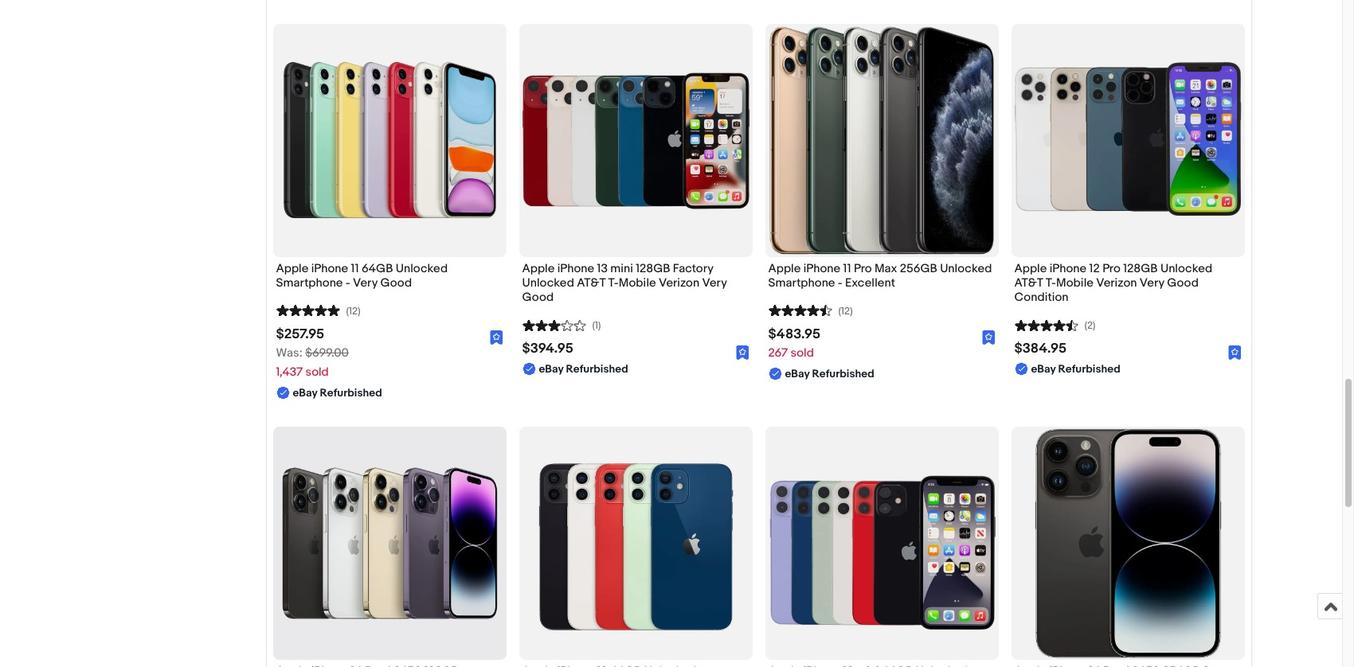 Task type: locate. For each thing, give the bounding box(es) containing it.
unlocked inside the "apple iphone 13 mini 128gb factory unlocked at&t t-mobile verizon very good"
[[522, 276, 574, 291]]

t- up the (2) link
[[1046, 276, 1056, 291]]

apple up $483.95 at the right of page
[[768, 261, 801, 276]]

4 iphone from the left
[[1050, 261, 1087, 276]]

iphone
[[311, 261, 348, 276], [557, 261, 594, 276], [803, 261, 841, 276], [1050, 261, 1087, 276]]

very
[[353, 276, 378, 291], [702, 276, 727, 291], [1140, 276, 1164, 291]]

t- inside the "apple iphone 13 mini 128gb factory unlocked at&t t-mobile verizon very good"
[[608, 276, 619, 291]]

at&t inside the "apple iphone 13 mini 128gb factory unlocked at&t t-mobile verizon very good"
[[577, 276, 605, 291]]

0 horizontal spatial 128gb
[[636, 261, 670, 276]]

apple up 5 out of 5 stars image
[[276, 261, 309, 276]]

1 horizontal spatial 4.5 out of 5 stars image
[[1014, 317, 1078, 333]]

iphone left 13 on the top left of page
[[557, 261, 594, 276]]

2 verizon from the left
[[1096, 276, 1137, 291]]

(12)
[[346, 305, 361, 318], [838, 305, 853, 318]]

iphone up 5 out of 5 stars image
[[311, 261, 348, 276]]

- left excellent
[[838, 276, 842, 291]]

mobile right 13 on the top left of page
[[619, 276, 656, 291]]

ebay refurbished down $394.95
[[539, 363, 628, 376]]

iphone for $394.95
[[557, 261, 594, 276]]

smartphone inside apple iphone 11 64gb unlocked smartphone - very good
[[276, 276, 343, 291]]

apple iphone 12 64gb unlocked smartphone - excellent image
[[519, 427, 752, 661]]

1 horizontal spatial (12) link
[[768, 303, 853, 318]]

t-
[[608, 276, 619, 291], [1046, 276, 1056, 291]]

- left 64gb on the top left of page
[[346, 276, 350, 291]]

1 horizontal spatial 128gb
[[1123, 261, 1158, 276]]

4 apple from the left
[[1014, 261, 1047, 276]]

unlocked
[[396, 261, 448, 276], [940, 261, 992, 276], [1160, 261, 1213, 276], [522, 276, 574, 291]]

(12) down apple iphone 11 64gb unlocked smartphone - very good
[[346, 305, 361, 318]]

2 t- from the left
[[1046, 276, 1056, 291]]

1 very from the left
[[353, 276, 378, 291]]

128gb
[[636, 261, 670, 276], [1123, 261, 1158, 276]]

refurbished
[[566, 363, 628, 376], [1058, 363, 1121, 376], [812, 367, 874, 381], [320, 387, 382, 400]]

2 - from the left
[[838, 276, 842, 291]]

(12) link up $257.95
[[276, 303, 361, 318]]

1 mobile from the left
[[619, 276, 656, 291]]

0 horizontal spatial -
[[346, 276, 350, 291]]

apple iphone 11 pro max 256gb unlocked smartphone - excellent image
[[765, 24, 998, 257]]

5 out of 5 stars image
[[276, 303, 340, 318]]

1 11 from the left
[[351, 261, 359, 276]]

apple up condition
[[1014, 261, 1047, 276]]

good
[[380, 276, 412, 291], [1167, 276, 1199, 291], [522, 290, 554, 305]]

11 left 64gb on the top left of page
[[351, 261, 359, 276]]

(12) link
[[276, 303, 361, 318], [768, 303, 853, 318]]

pro right the 12 on the top of page
[[1103, 261, 1121, 276]]

3 iphone from the left
[[803, 261, 841, 276]]

iphone inside apple iphone 12 pro 128gb unlocked at&t t-mobile verizon very good condition
[[1050, 261, 1087, 276]]

2 very from the left
[[702, 276, 727, 291]]

iphone inside the "apple iphone 13 mini 128gb factory unlocked at&t t-mobile verizon very good"
[[557, 261, 594, 276]]

2 iphone from the left
[[557, 261, 594, 276]]

mobile
[[619, 276, 656, 291], [1056, 276, 1094, 291]]

0 horizontal spatial pro
[[854, 261, 872, 276]]

sold down $699.00
[[305, 365, 329, 380]]

good inside apple iphone 12 pro 128gb unlocked at&t t-mobile verizon very good condition
[[1167, 276, 1199, 291]]

apple inside apple iphone 11 64gb unlocked smartphone - very good
[[276, 261, 309, 276]]

1 vertical spatial sold
[[305, 365, 329, 380]]

pro inside apple iphone 12 pro 128gb unlocked at&t t-mobile verizon very good condition
[[1103, 261, 1121, 276]]

smartphone
[[276, 276, 343, 291], [768, 276, 835, 291]]

3 apple from the left
[[768, 261, 801, 276]]

pro inside apple iphone 11 pro max 256gb unlocked smartphone - excellent
[[854, 261, 872, 276]]

1 at&t from the left
[[577, 276, 605, 291]]

$384.95
[[1014, 341, 1067, 357]]

smartphone inside apple iphone 11 pro max 256gb unlocked smartphone - excellent
[[768, 276, 835, 291]]

2 horizontal spatial good
[[1167, 276, 1199, 291]]

sold inside was: $699.00 1,437 sold
[[305, 365, 329, 380]]

good inside apple iphone 11 64gb unlocked smartphone - very good
[[380, 276, 412, 291]]

11 inside apple iphone 11 64gb unlocked smartphone - very good
[[351, 261, 359, 276]]

-
[[346, 276, 350, 291], [838, 276, 842, 291]]

256gb
[[900, 261, 937, 276]]

apple iphone 11 64gb unlocked smartphone - very good link
[[276, 261, 503, 295]]

verizon
[[659, 276, 700, 291], [1096, 276, 1137, 291]]

1 horizontal spatial -
[[838, 276, 842, 291]]

0 horizontal spatial sold
[[305, 365, 329, 380]]

apple iphone 12 pro 128gb unlocked at&t t-mobile verizon very good condition
[[1014, 261, 1213, 305]]

2 11 from the left
[[843, 261, 851, 276]]

11
[[351, 261, 359, 276], [843, 261, 851, 276]]

apple for $257.95
[[276, 261, 309, 276]]

(2) link
[[1014, 317, 1096, 333]]

1 - from the left
[[346, 276, 350, 291]]

1 horizontal spatial t-
[[1046, 276, 1056, 291]]

128gb inside apple iphone 12 pro 128gb unlocked at&t t-mobile verizon very good condition
[[1123, 261, 1158, 276]]

0 horizontal spatial (12)
[[346, 305, 361, 318]]

2 128gb from the left
[[1123, 261, 1158, 276]]

1 horizontal spatial pro
[[1103, 261, 1121, 276]]

64gb
[[362, 261, 393, 276]]

at&t left mini
[[577, 276, 605, 291]]

267
[[768, 346, 788, 361]]

1 t- from the left
[[608, 276, 619, 291]]

pro for $384.95
[[1103, 261, 1121, 276]]

1 horizontal spatial verizon
[[1096, 276, 1137, 291]]

128gb right mini
[[636, 261, 670, 276]]

0 horizontal spatial 11
[[351, 261, 359, 276]]

0 horizontal spatial smartphone
[[276, 276, 343, 291]]

1 horizontal spatial smartphone
[[768, 276, 835, 291]]

1 horizontal spatial very
[[702, 276, 727, 291]]

1 (12) from the left
[[346, 305, 361, 318]]

unlocked inside apple iphone 11 64gb unlocked smartphone - very good
[[396, 261, 448, 276]]

apple for $384.95
[[1014, 261, 1047, 276]]

mobile up (2)
[[1056, 276, 1094, 291]]

- inside apple iphone 11 64gb unlocked smartphone - very good
[[346, 276, 350, 291]]

(12) down excellent
[[838, 305, 853, 318]]

smartphone up $483.95 at the right of page
[[768, 276, 835, 291]]

at&t
[[577, 276, 605, 291], [1014, 276, 1043, 291]]

$257.95
[[276, 327, 324, 343]]

$394.95
[[522, 341, 573, 357]]

2 (12) from the left
[[838, 305, 853, 318]]

128gb inside the "apple iphone 13 mini 128gb factory unlocked at&t t-mobile verizon very good"
[[636, 261, 670, 276]]

1 horizontal spatial 11
[[843, 261, 851, 276]]

iphone inside apple iphone 11 64gb unlocked smartphone - very good
[[311, 261, 348, 276]]

0 horizontal spatial 4.5 out of 5 stars image
[[768, 303, 832, 318]]

ebay down the 267 sold
[[785, 367, 810, 381]]

ebay refurbished
[[539, 363, 628, 376], [1031, 363, 1121, 376], [785, 367, 874, 381], [293, 387, 382, 400]]

apple iphone 14 pro a2650 256gb space black network unlocked good condition image
[[1011, 427, 1245, 661]]

pro
[[854, 261, 872, 276], [1103, 261, 1121, 276]]

128gb right the 12 on the top of page
[[1123, 261, 1158, 276]]

1 horizontal spatial (12)
[[838, 305, 853, 318]]

0 horizontal spatial at&t
[[577, 276, 605, 291]]

0 horizontal spatial verizon
[[659, 276, 700, 291]]

iphone left the 12 on the top of page
[[1050, 261, 1087, 276]]

1 horizontal spatial at&t
[[1014, 276, 1043, 291]]

apple inside the "apple iphone 13 mini 128gb factory unlocked at&t t-mobile verizon very good"
[[522, 261, 555, 276]]

(2)
[[1084, 320, 1096, 333]]

(1)
[[592, 320, 601, 333]]

mini
[[610, 261, 633, 276]]

iphone inside apple iphone 11 pro max 256gb unlocked smartphone - excellent
[[803, 261, 841, 276]]

[object undefined] image
[[736, 344, 749, 360], [1228, 344, 1241, 360], [736, 345, 749, 360], [1228, 345, 1241, 360]]

t- right 13 on the top left of page
[[608, 276, 619, 291]]

sold down $483.95 at the right of page
[[791, 346, 814, 361]]

1 (12) link from the left
[[276, 303, 361, 318]]

sold
[[791, 346, 814, 361], [305, 365, 329, 380]]

apple
[[276, 261, 309, 276], [522, 261, 555, 276], [768, 261, 801, 276], [1014, 261, 1047, 276]]

0 horizontal spatial (12) link
[[276, 303, 361, 318]]

apple inside apple iphone 11 pro max 256gb unlocked smartphone - excellent
[[768, 261, 801, 276]]

1 iphone from the left
[[311, 261, 348, 276]]

2 at&t from the left
[[1014, 276, 1043, 291]]

4.5 out of 5 stars image up $483.95 at the right of page
[[768, 303, 832, 318]]

1 horizontal spatial mobile
[[1056, 276, 1094, 291]]

3 very from the left
[[1140, 276, 1164, 291]]

1 horizontal spatial good
[[522, 290, 554, 305]]

4.5 out of 5 stars image
[[768, 303, 832, 318], [1014, 317, 1078, 333]]

ebay refurbished down the 267 sold
[[785, 367, 874, 381]]

1 apple from the left
[[276, 261, 309, 276]]

0 horizontal spatial t-
[[608, 276, 619, 291]]

2 apple from the left
[[522, 261, 555, 276]]

smartphone up 5 out of 5 stars image
[[276, 276, 343, 291]]

2 mobile from the left
[[1056, 276, 1094, 291]]

267 sold
[[768, 346, 814, 361]]

refurbished down $699.00
[[320, 387, 382, 400]]

(12) link for $257.95
[[276, 303, 361, 318]]

1 128gb from the left
[[636, 261, 670, 276]]

(12) link up $483.95 at the right of page
[[768, 303, 853, 318]]

apple iphone 13 mini 128gb factory unlocked at&t t-mobile verizon very good
[[522, 261, 727, 305]]

0 horizontal spatial very
[[353, 276, 378, 291]]

0 horizontal spatial good
[[380, 276, 412, 291]]

2 (12) link from the left
[[768, 303, 853, 318]]

0 vertical spatial sold
[[791, 346, 814, 361]]

good inside the "apple iphone 13 mini 128gb factory unlocked at&t t-mobile verizon very good"
[[522, 290, 554, 305]]

2 pro from the left
[[1103, 261, 1121, 276]]

1 smartphone from the left
[[276, 276, 343, 291]]

2 horizontal spatial very
[[1140, 276, 1164, 291]]

0 horizontal spatial mobile
[[619, 276, 656, 291]]

11 inside apple iphone 11 pro max 256gb unlocked smartphone - excellent
[[843, 261, 851, 276]]

1 verizon from the left
[[659, 276, 700, 291]]

apple inside apple iphone 12 pro 128gb unlocked at&t t-mobile verizon very good condition
[[1014, 261, 1047, 276]]

2 smartphone from the left
[[768, 276, 835, 291]]

refurbished down (2)
[[1058, 363, 1121, 376]]

(1) link
[[522, 317, 601, 333]]

was: $699.00 1,437 sold
[[276, 346, 349, 380]]

at&t up the (2) link
[[1014, 276, 1043, 291]]

apple iphone 11 pro max 256gb unlocked smartphone - excellent link
[[768, 261, 995, 295]]

11 left max in the right top of the page
[[843, 261, 851, 276]]

iphone left excellent
[[803, 261, 841, 276]]

ebay
[[539, 363, 564, 376], [1031, 363, 1056, 376], [785, 367, 810, 381], [293, 387, 317, 400]]

3 out of 5 stars image
[[522, 317, 586, 333]]

max
[[875, 261, 897, 276]]

apple up 3 out of 5 stars image at the left top
[[522, 261, 555, 276]]

pro left max in the right top of the page
[[854, 261, 872, 276]]

4.5 out of 5 stars image up $384.95
[[1014, 317, 1078, 333]]

factory
[[673, 261, 713, 276]]

(12) for $257.95
[[346, 305, 361, 318]]

[object undefined] image
[[490, 330, 503, 345], [982, 330, 995, 345], [490, 331, 503, 345], [982, 331, 995, 345]]

1 pro from the left
[[854, 261, 872, 276]]



Task type: describe. For each thing, give the bounding box(es) containing it.
$699.00
[[305, 346, 349, 361]]

apple iphone 12 mini 64gb unlocked at&t t-mobile verizon very good condition image
[[765, 427, 998, 661]]

mobile inside apple iphone 12 pro 128gb unlocked at&t t-mobile verizon very good condition
[[1056, 276, 1094, 291]]

(12) link for $483.95
[[768, 303, 853, 318]]

unlocked inside apple iphone 12 pro 128gb unlocked at&t t-mobile verizon very good condition
[[1160, 261, 1213, 276]]

12
[[1089, 261, 1100, 276]]

mobile inside the "apple iphone 13 mini 128gb factory unlocked at&t t-mobile verizon very good"
[[619, 276, 656, 291]]

11 for $257.95
[[351, 261, 359, 276]]

apple iphone 13 mini 128gb factory unlocked at&t t-mobile verizon very good link
[[522, 261, 749, 309]]

iphone for $483.95
[[803, 261, 841, 276]]

very inside apple iphone 11 64gb unlocked smartphone - very good
[[353, 276, 378, 291]]

verizon inside apple iphone 12 pro 128gb unlocked at&t t-mobile verizon very good condition
[[1096, 276, 1137, 291]]

apple iphone 11 pro max 256gb unlocked smartphone - excellent
[[768, 261, 992, 291]]

very inside the "apple iphone 13 mini 128gb factory unlocked at&t t-mobile verizon very good"
[[702, 276, 727, 291]]

128gb for $394.95
[[636, 261, 670, 276]]

128gb for $384.95
[[1123, 261, 1158, 276]]

at&t inside apple iphone 12 pro 128gb unlocked at&t t-mobile verizon very good condition
[[1014, 276, 1043, 291]]

ebay refurbished down was: $699.00 1,437 sold
[[293, 387, 382, 400]]

apple iphone 14 pro a2650 128gb network unlocked very good condition image
[[273, 427, 506, 661]]

4.5 out of 5 stars image for $483.95
[[768, 303, 832, 318]]

ebay down '1,437'
[[293, 387, 317, 400]]

apple iphone 11 64gb unlocked smartphone - very good image
[[273, 24, 506, 257]]

1,437
[[276, 365, 303, 380]]

unlocked inside apple iphone 11 pro max 256gb unlocked smartphone - excellent
[[940, 261, 992, 276]]

apple iphone 11 64gb unlocked smartphone - very good
[[276, 261, 448, 291]]

condition
[[1014, 290, 1069, 305]]

11 for $483.95
[[843, 261, 851, 276]]

pro for $483.95
[[854, 261, 872, 276]]

iphone for $257.95
[[311, 261, 348, 276]]

4.5 out of 5 stars image for $384.95
[[1014, 317, 1078, 333]]

ebay down $384.95
[[1031, 363, 1056, 376]]

apple iphone 12 pro 128gb unlocked at&t t-mobile verizon very good condition link
[[1014, 261, 1241, 309]]

13
[[597, 261, 608, 276]]

refurbished down (1)
[[566, 363, 628, 376]]

ebay down $394.95
[[539, 363, 564, 376]]

ebay refurbished down $384.95
[[1031, 363, 1121, 376]]

excellent
[[845, 276, 895, 291]]

- inside apple iphone 11 pro max 256gb unlocked smartphone - excellent
[[838, 276, 842, 291]]

iphone for $384.95
[[1050, 261, 1087, 276]]

$483.95
[[768, 327, 821, 343]]

was:
[[276, 346, 302, 361]]

very inside apple iphone 12 pro 128gb unlocked at&t t-mobile verizon very good condition
[[1140, 276, 1164, 291]]

apple iphone 13 mini 128gb factory unlocked at&t t-mobile verizon very good image
[[519, 24, 752, 257]]

apple for $483.95
[[768, 261, 801, 276]]

1 horizontal spatial sold
[[791, 346, 814, 361]]

t- inside apple iphone 12 pro 128gb unlocked at&t t-mobile verizon very good condition
[[1046, 276, 1056, 291]]

verizon inside the "apple iphone 13 mini 128gb factory unlocked at&t t-mobile verizon very good"
[[659, 276, 700, 291]]

apple for $394.95
[[522, 261, 555, 276]]

(12) for $483.95
[[838, 305, 853, 318]]

refurbished down the 267 sold
[[812, 367, 874, 381]]

apple iphone 12 pro 128gb unlocked at&t t-mobile verizon very good condition image
[[1011, 24, 1245, 257]]



Task type: vqa. For each thing, say whether or not it's contained in the screenshot.
FREE IN-STORE PICKUP
no



